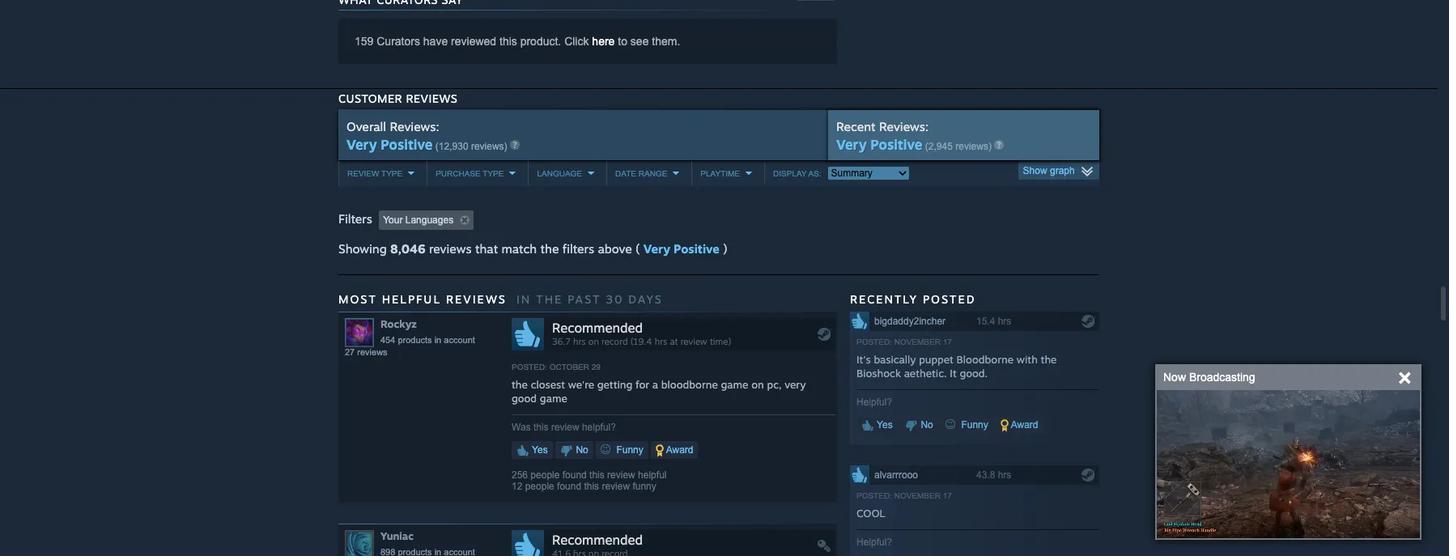 Task type: vqa. For each thing, say whether or not it's contained in the screenshot.
The Talos Principle Action, Adventure, Indie
no



Task type: locate. For each thing, give the bounding box(es) containing it.
funny link for was this review helpful?
[[596, 441, 649, 459]]

yes link for was this review helpful?
[[512, 441, 553, 459]]

see
[[631, 35, 649, 48]]

256
[[512, 470, 528, 481]]

0 horizontal spatial yes link
[[512, 441, 553, 459]]

yes down was
[[530, 444, 548, 456]]

on left pc,
[[752, 378, 764, 391]]

bigdaddy2incher
[[875, 316, 946, 327]]

0 horizontal spatial type
[[382, 169, 403, 178]]

1 reviews: from the left
[[390, 119, 440, 134]]

17 inside posted: november 17 cool
[[943, 491, 952, 500]]

recommended down past on the bottom left of the page
[[552, 320, 643, 336]]

0 vertical spatial award
[[1009, 419, 1039, 431]]

no down the aethetic.
[[919, 419, 934, 431]]

1 type from the left
[[382, 169, 403, 178]]

funny up 43.8
[[959, 419, 989, 431]]

recommended down the 256 people found this review helpful 12 people found this review funny
[[552, 532, 643, 548]]

1 horizontal spatial award link
[[996, 416, 1044, 434]]

yes up alvarrrooo
[[875, 419, 893, 431]]

type right review
[[382, 169, 403, 178]]

recommended inside recommended 36.7 hrs on record            (19.4 hrs at review time)
[[552, 320, 643, 336]]

0 vertical spatial funny
[[959, 419, 989, 431]]

1 vertical spatial no
[[574, 444, 589, 456]]

review left the helpful
[[608, 470, 636, 481]]

2 reviews: from the left
[[880, 119, 929, 134]]

yes link down bioshock
[[857, 416, 898, 434]]

positive for recent
[[871, 136, 923, 153]]

award up the helpful
[[664, 444, 694, 456]]

0 vertical spatial posted:
[[857, 338, 893, 346]]

review left funny
[[602, 481, 630, 492]]

reviews down 454
[[357, 347, 388, 357]]

0 vertical spatial yes link
[[857, 416, 898, 434]]

1 recommended from the top
[[552, 320, 643, 336]]

yes link down was
[[512, 441, 553, 459]]

posted: inside posted: october 29 the closest we're getting for a bloodborne game on pc, very good game
[[512, 363, 548, 372]]

2 vertical spatial posted:
[[857, 491, 893, 500]]

15.4 hrs
[[977, 316, 1012, 327]]

reviews: inside recent reviews: very positive (2,945 reviews)
[[880, 119, 929, 134]]

people right the 12
[[525, 481, 555, 492]]

1 vertical spatial helpful?
[[857, 537, 893, 548]]

playtime
[[701, 169, 740, 178]]

helpful?
[[582, 422, 616, 433]]

reviews)
[[471, 141, 508, 152], [956, 141, 992, 152]]

alvarrrooo
[[875, 470, 919, 481]]

no for was this review helpful?
[[574, 444, 589, 456]]

on inside posted: october 29 the closest we're getting for a bloodborne game on pc, very good game
[[752, 378, 764, 391]]

good
[[512, 392, 537, 405]]

reviews) inside overall reviews: very positive (12,930 reviews)
[[471, 141, 508, 152]]

2 recommended from the top
[[552, 532, 643, 548]]

positive up review type at the top of page
[[381, 136, 433, 153]]

1 reviews) from the left
[[471, 141, 508, 152]]

display as:
[[774, 169, 824, 178]]

as:
[[809, 169, 822, 178]]

this down helpful?
[[590, 470, 605, 481]]

recommended for recommended
[[552, 532, 643, 548]]

for
[[636, 378, 650, 391]]

1 vertical spatial recommended
[[552, 532, 643, 548]]

1 vertical spatial funny
[[614, 444, 644, 456]]

2 vertical spatial reviews
[[357, 347, 388, 357]]

1 november from the top
[[895, 338, 941, 346]]

on
[[589, 336, 599, 347], [752, 378, 764, 391]]

people
[[531, 470, 560, 481], [525, 481, 555, 492]]

17 inside posted: november 17 it's basically puppet bloodborne with the bioshock aethetic. it good.
[[943, 338, 952, 346]]

1 horizontal spatial funny link
[[941, 416, 994, 434]]

positive inside recent reviews: very positive (2,945 reviews)
[[871, 136, 923, 153]]

0 horizontal spatial funny link
[[596, 441, 649, 459]]

30
[[606, 292, 624, 306]]

the right with
[[1041, 353, 1057, 366]]

0 horizontal spatial award link
[[651, 441, 699, 459]]

award up 43.8 hrs
[[1009, 419, 1039, 431]]

1 horizontal spatial on
[[752, 378, 764, 391]]

recommended
[[552, 320, 643, 336], [552, 532, 643, 548]]

2 november from the top
[[895, 491, 941, 500]]

reviews: down the customer reviews
[[390, 119, 440, 134]]

0 horizontal spatial on
[[589, 336, 599, 347]]

posted: inside posted: november 17 cool
[[857, 491, 893, 500]]

very for overall reviews:
[[347, 136, 377, 153]]

puppet
[[920, 353, 954, 366]]

recommended 36.7 hrs on record            (19.4 hrs at review time)
[[552, 320, 732, 347]]

1 horizontal spatial award
[[1009, 419, 1039, 431]]

record
[[602, 336, 628, 347]]

no link down was this review helpful?
[[556, 441, 594, 459]]

showing 8,046 reviews that match the filters above ( very positive )
[[339, 241, 728, 257]]

0 vertical spatial yes
[[875, 419, 893, 431]]

reviews: inside overall reviews: very positive (12,930 reviews)
[[390, 119, 440, 134]]

aethetic.
[[905, 367, 947, 380]]

positive left the (2,945
[[871, 136, 923, 153]]

0 vertical spatial helpful?
[[857, 397, 893, 408]]

0 horizontal spatial no link
[[556, 441, 594, 459]]

1 horizontal spatial reviews:
[[880, 119, 929, 134]]

0 horizontal spatial no
[[574, 444, 589, 456]]

1 horizontal spatial type
[[483, 169, 504, 178]]

17
[[943, 338, 952, 346], [943, 491, 952, 500]]

1 17 from the top
[[943, 338, 952, 346]]

we're
[[568, 378, 595, 391]]

1 vertical spatial award link
[[651, 441, 699, 459]]

1 vertical spatial on
[[752, 378, 764, 391]]

no down was this review helpful?
[[574, 444, 589, 456]]

november inside posted: november 17 cool
[[895, 491, 941, 500]]

12
[[512, 481, 523, 492]]

with
[[1017, 353, 1038, 366]]

type right the purchase
[[483, 169, 504, 178]]

funny link down good.
[[941, 416, 994, 434]]

0 vertical spatial november
[[895, 338, 941, 346]]

award link
[[996, 416, 1044, 434], [651, 441, 699, 459]]

date
[[616, 169, 637, 178]]

very
[[347, 136, 377, 153], [837, 136, 867, 153], [644, 241, 671, 257]]

very right (
[[644, 241, 671, 257]]

on left record
[[589, 336, 599, 347]]

0 vertical spatial no
[[919, 419, 934, 431]]

at
[[670, 336, 678, 347]]

funny
[[959, 419, 989, 431], [614, 444, 644, 456]]

2 horizontal spatial positive
[[871, 136, 923, 153]]

1 vertical spatial award
[[664, 444, 694, 456]]

very inside overall reviews: very positive (12,930 reviews)
[[347, 136, 377, 153]]

very down the recent
[[837, 136, 867, 153]]

november down the bigdaddy2incher
[[895, 338, 941, 346]]

1 horizontal spatial funny
[[959, 419, 989, 431]]

1 horizontal spatial no
[[919, 419, 934, 431]]

days
[[629, 292, 663, 306]]

29
[[592, 363, 601, 372]]

0 vertical spatial award link
[[996, 416, 1044, 434]]

0 horizontal spatial award
[[664, 444, 694, 456]]

positive inside overall reviews: very positive (12,930 reviews)
[[381, 136, 433, 153]]

in
[[435, 335, 442, 345]]

yes link for helpful?
[[857, 416, 898, 434]]

that
[[475, 241, 498, 257]]

game
[[721, 378, 749, 391], [540, 392, 568, 405]]

posted: up it's
[[857, 338, 893, 346]]

funny up the helpful
[[614, 444, 644, 456]]

0 horizontal spatial game
[[540, 392, 568, 405]]

found right 256
[[557, 481, 582, 492]]

1 horizontal spatial yes link
[[857, 416, 898, 434]]

2 reviews) from the left
[[956, 141, 992, 152]]

good.
[[960, 367, 988, 380]]

1 vertical spatial november
[[895, 491, 941, 500]]

award link for helpful?
[[996, 416, 1044, 434]]

helpful? down cool
[[857, 537, 893, 548]]

no link
[[901, 416, 939, 434], [556, 441, 594, 459]]

game left pc,
[[721, 378, 749, 391]]

people right 256
[[531, 470, 560, 481]]

reviews inside the rockyz 454 products in account 27 reviews
[[357, 347, 388, 357]]

yes
[[875, 419, 893, 431], [530, 444, 548, 456]]

1 vertical spatial yes
[[530, 444, 548, 456]]

454 products in account link
[[381, 335, 475, 345]]

no for helpful?
[[919, 419, 934, 431]]

language
[[537, 169, 582, 178]]

the inside posted: october 29 the closest we're getting for a bloodborne game on pc, very good game
[[512, 378, 528, 391]]

0 vertical spatial on
[[589, 336, 599, 347]]

type for review type
[[382, 169, 403, 178]]

reviews down languages
[[429, 241, 472, 257]]

funny for was this review helpful?
[[614, 444, 644, 456]]

very for recent reviews:
[[837, 136, 867, 153]]

posted: up 'closest' at the bottom of the page
[[512, 363, 548, 372]]

positive for overall
[[381, 136, 433, 153]]

1 vertical spatial reviews
[[429, 241, 472, 257]]

1 horizontal spatial no link
[[901, 416, 939, 434]]

this left product.
[[500, 35, 517, 48]]

on inside recommended 36.7 hrs on record            (19.4 hrs at review time)
[[589, 336, 599, 347]]

reviews: for overall reviews:
[[390, 119, 440, 134]]

reviews up overall reviews: very positive (12,930 reviews)
[[406, 91, 458, 105]]

helpful? down bioshock
[[857, 397, 893, 408]]

november
[[895, 338, 941, 346], [895, 491, 941, 500]]

helpful? for cool
[[857, 537, 893, 548]]

hrs
[[999, 316, 1012, 327], [574, 336, 586, 347], [655, 336, 668, 347], [999, 470, 1012, 481]]

2 helpful? from the top
[[857, 537, 893, 548]]

october
[[550, 363, 590, 372]]

0 horizontal spatial reviews:
[[390, 119, 440, 134]]

helpful
[[638, 470, 667, 481]]

159 curators have reviewed this product. click here to see them.
[[355, 35, 681, 48]]

a
[[653, 378, 659, 391]]

reviews) right the (2,945
[[956, 141, 992, 152]]

2 type from the left
[[483, 169, 504, 178]]

here
[[592, 35, 615, 48]]

0 vertical spatial funny link
[[941, 416, 994, 434]]

review
[[681, 336, 708, 347], [552, 422, 580, 433], [608, 470, 636, 481], [602, 481, 630, 492]]

1 horizontal spatial very
[[644, 241, 671, 257]]

posted: inside posted: november 17 it's basically puppet bloodborne with the bioshock aethetic. it good.
[[857, 338, 893, 346]]

yuniac link
[[381, 530, 414, 542]]

0 horizontal spatial reviews)
[[471, 141, 508, 152]]

posted
[[924, 292, 976, 306]]

reviews
[[406, 91, 458, 105], [429, 241, 472, 257], [357, 347, 388, 357]]

purchase type
[[436, 169, 504, 178]]

was
[[512, 422, 531, 433]]

it's
[[857, 353, 871, 366]]

0 horizontal spatial funny
[[614, 444, 644, 456]]

november for it's
[[895, 338, 941, 346]]

award link up the helpful
[[651, 441, 699, 459]]

reviews: for recent reviews:
[[880, 119, 929, 134]]

2 horizontal spatial very
[[837, 136, 867, 153]]

0 vertical spatial recommended
[[552, 320, 643, 336]]

no
[[919, 419, 934, 431], [574, 444, 589, 456]]

2 17 from the top
[[943, 491, 952, 500]]

1 helpful? from the top
[[857, 397, 893, 408]]

positive left )
[[674, 241, 720, 257]]

broadcasting
[[1190, 371, 1256, 384]]

review right the at
[[681, 336, 708, 347]]

the
[[541, 241, 559, 257], [537, 292, 563, 306], [1041, 353, 1057, 366], [512, 378, 528, 391]]

0 vertical spatial 17
[[943, 338, 952, 346]]

1 vertical spatial yes link
[[512, 441, 553, 459]]

november down alvarrrooo
[[895, 491, 941, 500]]

posted: up cool
[[857, 491, 893, 500]]

no link down the aethetic.
[[901, 416, 939, 434]]

funny link down helpful?
[[596, 441, 649, 459]]

reviews) up purchase type
[[471, 141, 508, 152]]

the up good
[[512, 378, 528, 391]]

1 vertical spatial 17
[[943, 491, 952, 500]]

reviews: up the (2,945
[[880, 119, 929, 134]]

very inside recent reviews: very positive (2,945 reviews)
[[837, 136, 867, 153]]

0 horizontal spatial positive
[[381, 136, 433, 153]]

hrs right 43.8
[[999, 470, 1012, 481]]

0 vertical spatial no link
[[901, 416, 939, 434]]

0 vertical spatial game
[[721, 378, 749, 391]]

award link up 43.8 hrs
[[996, 416, 1044, 434]]

1 vertical spatial no link
[[556, 441, 594, 459]]

1 vertical spatial funny link
[[596, 441, 649, 459]]

reviews
[[446, 292, 507, 306]]

1 horizontal spatial yes
[[875, 419, 893, 431]]

0 horizontal spatial yes
[[530, 444, 548, 456]]

november inside posted: november 17 it's basically puppet bloodborne with the bioshock aethetic. it good.
[[895, 338, 941, 346]]

reviews) inside recent reviews: very positive (2,945 reviews)
[[956, 141, 992, 152]]

27
[[345, 347, 355, 357]]

very down the overall
[[347, 136, 377, 153]]

review left helpful?
[[552, 422, 580, 433]]

1 vertical spatial posted:
[[512, 363, 548, 372]]

0 horizontal spatial very
[[347, 136, 377, 153]]

no link for helpful?
[[901, 416, 939, 434]]

the left the filters
[[541, 241, 559, 257]]

reviews) for recent reviews:
[[956, 141, 992, 152]]

1 horizontal spatial reviews)
[[956, 141, 992, 152]]

showing
[[339, 241, 387, 257]]

game down 'closest' at the bottom of the page
[[540, 392, 568, 405]]



Task type: describe. For each thing, give the bounding box(es) containing it.
recently posted
[[851, 292, 976, 306]]

was this review helpful?
[[512, 422, 616, 433]]

this left funny
[[584, 481, 600, 492]]

review type
[[348, 169, 403, 178]]

closest
[[531, 378, 565, 391]]

november for cool
[[895, 491, 941, 500]]

now broadcasting link
[[1164, 369, 1256, 386]]

date range
[[616, 169, 668, 178]]

hrs right 36.7
[[574, 336, 586, 347]]

bloodborne
[[957, 353, 1014, 366]]

159
[[355, 35, 374, 48]]

have
[[423, 35, 448, 48]]

type for purchase type
[[483, 169, 504, 178]]

36.7
[[552, 336, 571, 347]]

cool
[[857, 507, 886, 520]]

your languages
[[383, 214, 454, 226]]

pc,
[[768, 378, 782, 391]]

the right in
[[537, 292, 563, 306]]

very
[[785, 378, 806, 391]]

(12,930
[[436, 141, 469, 152]]

17 for cool
[[943, 491, 952, 500]]

43.8 hrs
[[977, 470, 1012, 481]]

recently
[[851, 292, 919, 306]]

customer
[[339, 91, 403, 105]]

the inside posted: november 17 it's basically puppet bloodborne with the bioshock aethetic. it good.
[[1041, 353, 1057, 366]]

it
[[950, 367, 957, 380]]

match
[[502, 241, 537, 257]]

rockyz 454 products in account 27 reviews
[[345, 317, 475, 357]]

yes for was this review helpful?
[[530, 444, 548, 456]]

past
[[568, 292, 601, 306]]

them.
[[652, 35, 681, 48]]

curators
[[377, 35, 420, 48]]

recent
[[837, 119, 876, 134]]

posted: november 17 it's basically puppet bloodborne with the bioshock aethetic. it good.
[[857, 338, 1057, 380]]

in
[[517, 292, 532, 306]]

recommended link
[[512, 530, 836, 556]]

(
[[636, 241, 640, 257]]

customer reviews
[[339, 91, 458, 105]]

review inside recommended 36.7 hrs on record            (19.4 hrs at review time)
[[681, 336, 708, 347]]

this right was
[[534, 422, 549, 433]]

reviewed
[[451, 35, 497, 48]]

award link for was this review helpful?
[[651, 441, 699, 459]]

1 vertical spatial game
[[540, 392, 568, 405]]

basically
[[874, 353, 917, 366]]

show graph
[[1024, 165, 1075, 176]]

)
[[723, 241, 728, 257]]

27 reviews link
[[345, 347, 388, 357]]

15.4
[[977, 316, 996, 327]]

posted: october 29 the closest we're getting for a bloodborne game on pc, very good game
[[512, 363, 806, 405]]

account
[[444, 335, 475, 345]]

454
[[381, 335, 396, 345]]

no link for was this review helpful?
[[556, 441, 594, 459]]

rockyz
[[381, 317, 417, 330]]

posted: november 17 cool
[[857, 491, 952, 520]]

award for helpful?
[[1009, 419, 1039, 431]]

click
[[565, 35, 589, 48]]

posted: for closest
[[512, 363, 548, 372]]

found down was this review helpful?
[[563, 470, 587, 481]]

display
[[774, 169, 807, 178]]

graph
[[1051, 165, 1075, 176]]

funny for helpful?
[[959, 419, 989, 431]]

helpful
[[382, 292, 441, 306]]

overall reviews: very positive (12,930 reviews)
[[347, 119, 508, 153]]

bioshock
[[857, 367, 901, 380]]

getting
[[598, 378, 633, 391]]

recent reviews: very positive (2,945 reviews)
[[837, 119, 992, 153]]

0 vertical spatial reviews
[[406, 91, 458, 105]]

posted: for basically
[[857, 338, 893, 346]]

43.8
[[977, 470, 996, 481]]

hrs right 15.4
[[999, 316, 1012, 327]]

review
[[348, 169, 379, 178]]

17 for it's
[[943, 338, 952, 346]]

funny link for helpful?
[[941, 416, 994, 434]]

show
[[1024, 165, 1048, 176]]

8,046
[[390, 241, 426, 257]]

(19.4
[[631, 336, 652, 347]]

1 horizontal spatial positive
[[674, 241, 720, 257]]

your
[[383, 214, 403, 226]]

languages
[[406, 214, 454, 226]]

recommended for recommended 36.7 hrs on record            (19.4 hrs at review time)
[[552, 320, 643, 336]]

most
[[339, 292, 377, 306]]

yes for helpful?
[[875, 419, 893, 431]]

hrs left the at
[[655, 336, 668, 347]]

product.
[[521, 35, 562, 48]]

funny
[[633, 481, 657, 492]]

bloodborne
[[662, 378, 718, 391]]

above
[[598, 241, 632, 257]]

award for was this review helpful?
[[664, 444, 694, 456]]

helpful? for it's basically puppet bloodborne with the bioshock aethetic. it good.
[[857, 397, 893, 408]]

now broadcasting
[[1164, 371, 1256, 384]]

range
[[639, 169, 668, 178]]

reviews) for overall reviews:
[[471, 141, 508, 152]]

most helpful reviews in the past 30 days
[[339, 292, 663, 306]]

purchase
[[436, 169, 481, 178]]

products
[[398, 335, 432, 345]]

filters
[[563, 241, 595, 257]]

1 horizontal spatial game
[[721, 378, 749, 391]]

(2,945
[[926, 141, 953, 152]]

to
[[618, 35, 628, 48]]

now
[[1164, 371, 1187, 384]]



